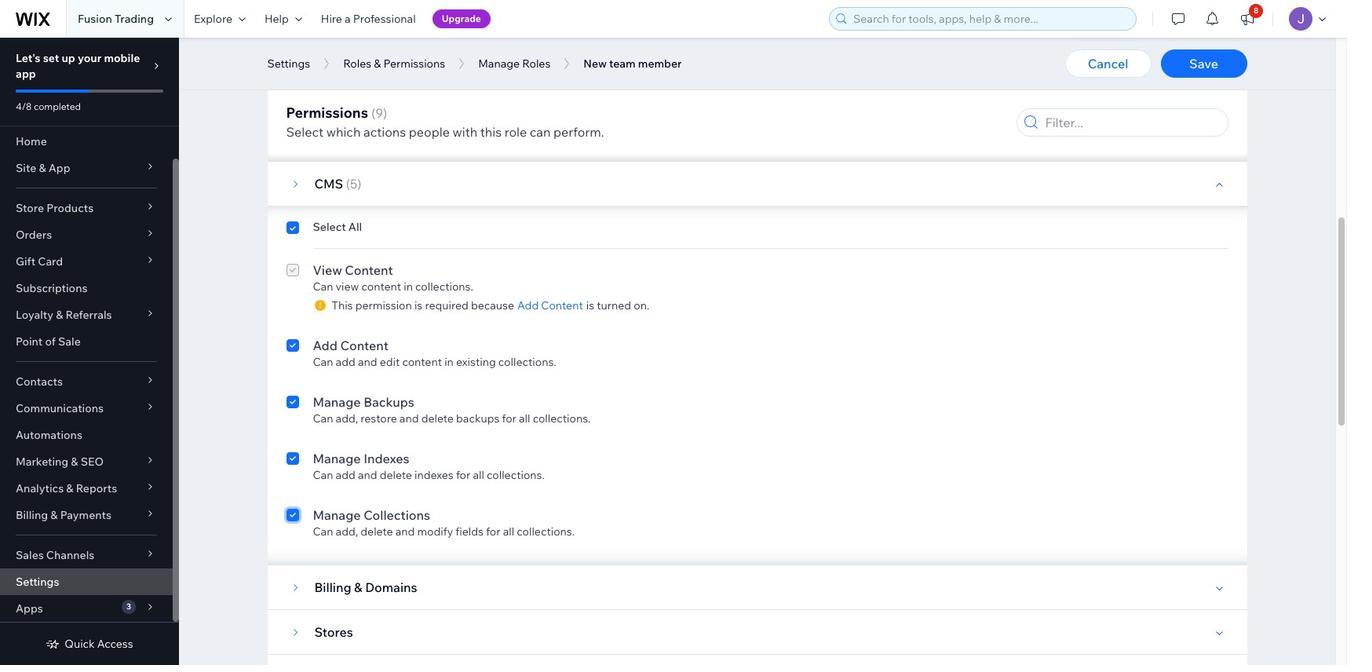 Task type: describe. For each thing, give the bounding box(es) containing it.
explore
[[194, 12, 232, 26]]

hire a professional
[[321, 12, 416, 26]]

manage indexes can add and delete indexes for all collections.
[[313, 451, 545, 482]]

this
[[480, 124, 502, 140]]

select inside permissions ( 9 ) select which actions people with this role can perform.
[[286, 124, 324, 140]]

cms ( 5 )
[[315, 176, 362, 192]]

people
[[349, 104, 390, 119]]

billing for billing & domains
[[315, 580, 351, 595]]

app
[[16, 67, 36, 81]]

invite
[[336, 121, 364, 135]]

store products
[[16, 201, 94, 215]]

settings for settings button on the top of page
[[267, 57, 310, 71]]

& for reports
[[66, 481, 73, 496]]

mobile
[[104, 51, 140, 65]]

up
[[62, 51, 75, 65]]

9
[[376, 105, 383, 121]]

contacts
[[16, 375, 63, 389]]

analytics & reports button
[[0, 475, 173, 502]]

select all for invite people
[[313, 61, 362, 75]]

for inside the manage indexes can add and delete indexes for all collections.
[[456, 468, 471, 482]]

manage roles button
[[471, 52, 559, 75]]

but
[[492, 121, 510, 135]]

a inside invite people can invite people to work on a site, but can't edit their permissions.
[[461, 121, 467, 135]]

existing
[[456, 355, 496, 369]]

loyalty & referrals
[[16, 308, 112, 322]]

orders
[[16, 228, 52, 242]]

role
[[505, 124, 527, 140]]

edit inside add content can add and edit content in existing collections.
[[380, 355, 400, 369]]

with
[[453, 124, 478, 140]]

content inside view content can view content in collections.
[[362, 280, 401, 294]]

billing & payments button
[[0, 502, 173, 529]]

this
[[332, 298, 353, 313]]

orders button
[[0, 221, 173, 248]]

content for add
[[340, 338, 389, 353]]

billing & domains
[[315, 580, 417, 595]]

view
[[336, 280, 359, 294]]

new team member
[[584, 57, 682, 71]]

4/8
[[16, 101, 32, 112]]

add, for backups
[[336, 412, 358, 426]]

3
[[126, 602, 131, 612]]

cms
[[315, 176, 343, 192]]

your
[[78, 51, 102, 65]]

& for app
[[39, 161, 46, 175]]

add content can add and edit content in existing collections.
[[313, 338, 557, 369]]

contacts button
[[0, 368, 173, 395]]

on
[[445, 121, 458, 135]]

view
[[313, 262, 342, 278]]

for for manage collections
[[486, 525, 501, 539]]

home link
[[0, 128, 173, 155]]

and inside the manage backups can add, restore and delete backups for all collections.
[[400, 412, 419, 426]]

backups
[[456, 412, 500, 426]]

can for add content
[[313, 355, 333, 369]]

collections. inside the manage indexes can add and delete indexes for all collections.
[[487, 468, 545, 482]]

permission
[[355, 298, 412, 313]]

view content can view content in collections.
[[313, 262, 473, 294]]

help
[[265, 12, 289, 26]]

select all for view content
[[313, 220, 362, 234]]

loyalty
[[16, 308, 53, 322]]

collections. inside the manage backups can add, restore and delete backups for all collections.
[[533, 412, 591, 426]]

domains
[[365, 580, 417, 595]]

let's set up your mobile app
[[16, 51, 140, 81]]

marketing & seo button
[[0, 448, 173, 475]]

fusion trading
[[78, 12, 154, 26]]

trading
[[115, 12, 154, 26]]

1 roles from the left
[[343, 57, 372, 71]]

permissions inside button
[[384, 57, 445, 71]]

subscriptions
[[16, 281, 88, 295]]

site,
[[469, 121, 490, 135]]

fields
[[456, 525, 484, 539]]

8 button
[[1231, 0, 1265, 38]]

quick access
[[65, 637, 133, 651]]

help button
[[255, 0, 312, 38]]

hire a professional link
[[312, 0, 425, 38]]

sales
[[16, 548, 44, 562]]

1 is from the left
[[415, 298, 423, 313]]

site
[[16, 161, 36, 175]]

and inside manage collections can add, delete and modify fields for all collections.
[[396, 525, 415, 539]]

& for seo
[[71, 455, 78, 469]]

set
[[43, 51, 59, 65]]

manage backups can add, restore and delete backups for all collections.
[[313, 394, 591, 426]]

seo
[[81, 455, 104, 469]]

automations
[[16, 428, 82, 442]]

sale
[[58, 335, 81, 349]]

and inside add content can add and edit content in existing collections.
[[358, 355, 377, 369]]

manage for indexes
[[313, 451, 361, 467]]

all for view content
[[349, 220, 362, 234]]

settings link
[[0, 569, 173, 595]]

( for permissions
[[371, 105, 376, 121]]

permissions inside permissions ( 9 ) select which actions people with this role can perform.
[[286, 104, 368, 122]]

content for view
[[345, 262, 393, 278]]

Filter... field
[[1041, 109, 1223, 136]]

people inside invite people can invite people to work on a site, but can't edit their permissions.
[[366, 121, 402, 135]]

select for view content
[[313, 220, 346, 234]]

to
[[404, 121, 415, 135]]

settings for settings link
[[16, 575, 59, 589]]

can for manage backups
[[313, 412, 333, 426]]

edit inside invite people can invite people to work on a site, but can't edit their permissions.
[[540, 121, 560, 135]]

collections. inside view content can view content in collections.
[[415, 280, 473, 294]]

collections. inside manage collections can add, delete and modify fields for all collections.
[[517, 525, 575, 539]]

people inside permissions ( 9 ) select which actions people with this role can perform.
[[409, 124, 450, 140]]

in inside add content can add and edit content in existing collections.
[[445, 355, 454, 369]]

Search for tools, apps, help & more... field
[[849, 8, 1132, 30]]

actions
[[364, 124, 406, 140]]

work
[[417, 121, 443, 135]]

delete inside the manage indexes can add and delete indexes for all collections.
[[380, 468, 412, 482]]

delete inside the manage backups can add, restore and delete backups for all collections.
[[421, 412, 454, 426]]

professional
[[353, 12, 416, 26]]

gift card
[[16, 254, 63, 269]]

add for manage
[[336, 468, 356, 482]]

manage for backups
[[313, 394, 361, 410]]

loyalty & referrals button
[[0, 302, 173, 328]]



Task type: vqa. For each thing, say whether or not it's contained in the screenshot.


Task type: locate. For each thing, give the bounding box(es) containing it.
0 vertical spatial for
[[502, 412, 517, 426]]

manage inside the manage indexes can add and delete indexes for all collections.
[[313, 451, 361, 467]]

0 vertical spatial all
[[349, 61, 362, 75]]

0 horizontal spatial settings
[[16, 575, 59, 589]]

add right because
[[518, 298, 539, 313]]

1 horizontal spatial in
[[445, 355, 454, 369]]

app
[[48, 161, 70, 175]]

gift card button
[[0, 248, 173, 275]]

permissions.
[[589, 121, 653, 135]]

new
[[584, 57, 607, 71]]

marketing
[[16, 455, 68, 469]]

a right 'on'
[[461, 121, 467, 135]]

2 vertical spatial delete
[[361, 525, 393, 539]]

perform.
[[554, 124, 604, 140]]

settings down sales
[[16, 575, 59, 589]]

can inside the manage backups can add, restore and delete backups for all collections.
[[313, 412, 333, 426]]

because
[[471, 298, 514, 313]]

for inside manage collections can add, delete and modify fields for all collections.
[[486, 525, 501, 539]]

roles
[[343, 57, 372, 71], [523, 57, 551, 71]]

( inside permissions ( 9 ) select which actions people with this role can perform.
[[371, 105, 376, 121]]

0 vertical spatial content
[[345, 262, 393, 278]]

1 vertical spatial a
[[461, 121, 467, 135]]

can inside the manage indexes can add and delete indexes for all collections.
[[313, 468, 333, 482]]

1 vertical spatial add
[[336, 468, 356, 482]]

manage up restore
[[313, 394, 361, 410]]

(
[[371, 105, 376, 121], [346, 176, 350, 192]]

& down professional
[[374, 57, 381, 71]]

permissions up the which
[[286, 104, 368, 122]]

add, for collections
[[336, 525, 358, 539]]

roles down hire a professional link
[[343, 57, 372, 71]]

required
[[425, 298, 469, 313]]

manage roles
[[478, 57, 551, 71]]

1 vertical spatial content
[[541, 298, 583, 313]]

1 horizontal spatial permissions
[[384, 57, 445, 71]]

content inside view content can view content in collections.
[[345, 262, 393, 278]]

restore
[[361, 412, 397, 426]]

manage inside button
[[478, 57, 520, 71]]

1 vertical spatial delete
[[380, 468, 412, 482]]

access
[[97, 637, 133, 651]]

all for manage backups
[[519, 412, 531, 426]]

1 add, from the top
[[336, 412, 358, 426]]

save button
[[1161, 49, 1248, 78]]

1 horizontal spatial edit
[[540, 121, 560, 135]]

1 vertical spatial select
[[286, 124, 324, 140]]

0 vertical spatial )
[[383, 105, 387, 121]]

1 vertical spatial edit
[[380, 355, 400, 369]]

sidebar element
[[0, 38, 179, 665]]

1 horizontal spatial for
[[486, 525, 501, 539]]

& right loyalty
[[56, 308, 63, 322]]

2 all from the top
[[349, 220, 362, 234]]

and down indexes
[[358, 468, 377, 482]]

is left 'required'
[[415, 298, 423, 313]]

0 horizontal spatial is
[[415, 298, 423, 313]]

content
[[362, 280, 401, 294], [402, 355, 442, 369]]

people down people on the left top
[[366, 121, 402, 135]]

0 vertical spatial select all
[[313, 61, 362, 75]]

settings
[[267, 57, 310, 71], [16, 575, 59, 589]]

reports
[[76, 481, 117, 496]]

invite
[[313, 104, 346, 119]]

hire
[[321, 12, 342, 26]]

0 vertical spatial select
[[313, 61, 346, 75]]

all inside manage collections can add, delete and modify fields for all collections.
[[503, 525, 515, 539]]

can inside invite people can invite people to work on a site, but can't edit their permissions.
[[313, 121, 333, 135]]

1 vertical spatial (
[[346, 176, 350, 192]]

for
[[502, 412, 517, 426], [456, 468, 471, 482], [486, 525, 501, 539]]

all
[[519, 412, 531, 426], [473, 468, 485, 482], [503, 525, 515, 539]]

quick access button
[[46, 637, 133, 651]]

subscriptions link
[[0, 275, 173, 302]]

in up permission
[[404, 280, 413, 294]]

1 horizontal spatial people
[[409, 124, 450, 140]]

settings button
[[260, 52, 318, 75]]

add,
[[336, 412, 358, 426], [336, 525, 358, 539]]

site & app button
[[0, 155, 173, 181]]

store products button
[[0, 195, 173, 221]]

& for domains
[[354, 580, 363, 595]]

2 is from the left
[[586, 298, 595, 313]]

billing up 'stores'
[[315, 580, 351, 595]]

content left turned
[[541, 298, 583, 313]]

completed
[[34, 101, 81, 112]]

billing inside dropdown button
[[16, 508, 48, 522]]

1 horizontal spatial a
[[461, 121, 467, 135]]

3 can from the top
[[313, 355, 333, 369]]

manage inside manage collections can add, delete and modify fields for all collections.
[[313, 507, 361, 523]]

for right backups
[[502, 412, 517, 426]]

add
[[336, 355, 356, 369], [336, 468, 356, 482]]

billing for billing & payments
[[16, 508, 48, 522]]

add, left restore
[[336, 412, 358, 426]]

on.
[[634, 298, 650, 313]]

1 vertical spatial billing
[[315, 580, 351, 595]]

content down permission
[[340, 338, 389, 353]]

manage left indexes
[[313, 451, 361, 467]]

roles & permissions button
[[335, 52, 453, 75]]

) right cms
[[358, 176, 362, 192]]

billing down analytics
[[16, 508, 48, 522]]

content up view
[[345, 262, 393, 278]]

all down 5
[[349, 220, 362, 234]]

point of sale
[[16, 335, 81, 349]]

content inside add content can add and edit content in existing collections.
[[340, 338, 389, 353]]

which
[[326, 124, 361, 140]]

0 vertical spatial a
[[345, 12, 351, 26]]

& for permissions
[[374, 57, 381, 71]]

1 all from the top
[[349, 61, 362, 75]]

2 vertical spatial for
[[486, 525, 501, 539]]

can inside view content can view content in collections.
[[313, 280, 333, 294]]

0 horizontal spatial content
[[362, 280, 401, 294]]

turned
[[597, 298, 632, 313]]

is left turned
[[586, 298, 595, 313]]

can
[[313, 121, 333, 135], [313, 280, 333, 294], [313, 355, 333, 369], [313, 412, 333, 426], [313, 468, 333, 482], [313, 525, 333, 539]]

permissions
[[384, 57, 445, 71], [286, 104, 368, 122]]

people
[[366, 121, 402, 135], [409, 124, 450, 140]]

2 vertical spatial content
[[340, 338, 389, 353]]

1 vertical spatial select all
[[313, 220, 362, 234]]

collections. inside add content can add and edit content in existing collections.
[[499, 355, 557, 369]]

all for invite people
[[349, 61, 362, 75]]

0 horizontal spatial add
[[313, 338, 338, 353]]

& for payments
[[50, 508, 58, 522]]

( for cms
[[346, 176, 350, 192]]

select for invite people
[[313, 61, 346, 75]]

& left reports
[[66, 481, 73, 496]]

for right indexes
[[456, 468, 471, 482]]

channels
[[46, 548, 95, 562]]

2 add, from the top
[[336, 525, 358, 539]]

0 vertical spatial add,
[[336, 412, 358, 426]]

1 can from the top
[[313, 121, 333, 135]]

select all up 'invite'
[[313, 61, 362, 75]]

0 vertical spatial settings
[[267, 57, 310, 71]]

card
[[38, 254, 63, 269]]

all right backups
[[519, 412, 531, 426]]

add for add
[[336, 355, 356, 369]]

point
[[16, 335, 43, 349]]

member
[[638, 57, 682, 71]]

1 horizontal spatial is
[[586, 298, 595, 313]]

& inside billing & payments dropdown button
[[50, 508, 58, 522]]

0 horizontal spatial )
[[358, 176, 362, 192]]

2 horizontal spatial all
[[519, 412, 531, 426]]

for for manage backups
[[502, 412, 517, 426]]

content inside add content can add and edit content in existing collections.
[[402, 355, 442, 369]]

manage up invite people can invite people to work on a site, but can't edit their permissions.
[[478, 57, 520, 71]]

0 horizontal spatial for
[[456, 468, 471, 482]]

and inside the manage indexes can add and delete indexes for all collections.
[[358, 468, 377, 482]]

add, up "billing & domains"
[[336, 525, 358, 539]]

products
[[46, 201, 94, 215]]

0 horizontal spatial all
[[473, 468, 485, 482]]

1 vertical spatial all
[[473, 468, 485, 482]]

2 horizontal spatial for
[[502, 412, 517, 426]]

modify
[[417, 525, 453, 539]]

1 horizontal spatial content
[[402, 355, 442, 369]]

referrals
[[66, 308, 112, 322]]

0 vertical spatial add
[[336, 355, 356, 369]]

add inside the manage indexes can add and delete indexes for all collections.
[[336, 468, 356, 482]]

2 roles from the left
[[523, 57, 551, 71]]

can inside manage collections can add, delete and modify fields for all collections.
[[313, 525, 333, 539]]

& left domains
[[354, 580, 363, 595]]

2 vertical spatial select
[[313, 220, 346, 234]]

1 vertical spatial add,
[[336, 525, 358, 539]]

roles left "new" at top left
[[523, 57, 551, 71]]

0 vertical spatial billing
[[16, 508, 48, 522]]

1 add from the top
[[336, 355, 356, 369]]

manage for roles
[[478, 57, 520, 71]]

add inside add content can add and edit content in existing collections.
[[336, 355, 356, 369]]

select down 'invite'
[[286, 124, 324, 140]]

1 horizontal spatial (
[[371, 105, 376, 121]]

manage collections can add, delete and modify fields for all collections.
[[313, 507, 575, 539]]

select all down cms ( 5 )
[[313, 220, 362, 234]]

& inside analytics & reports 'popup button'
[[66, 481, 73, 496]]

4 can from the top
[[313, 412, 333, 426]]

1 vertical spatial for
[[456, 468, 471, 482]]

add inside add content can add and edit content in existing collections.
[[313, 338, 338, 353]]

0 horizontal spatial a
[[345, 12, 351, 26]]

permissions down professional
[[384, 57, 445, 71]]

delete down indexes
[[380, 468, 412, 482]]

& right site
[[39, 161, 46, 175]]

1 vertical spatial settings
[[16, 575, 59, 589]]

stores
[[315, 624, 353, 640]]

edit
[[540, 121, 560, 135], [380, 355, 400, 369]]

0 vertical spatial in
[[404, 280, 413, 294]]

home
[[16, 134, 47, 148]]

0 vertical spatial all
[[519, 412, 531, 426]]

2 can from the top
[[313, 280, 333, 294]]

can for manage indexes
[[313, 468, 333, 482]]

can for invite people
[[313, 121, 333, 135]]

( right cms
[[346, 176, 350, 192]]

manage left collections
[[313, 507, 361, 523]]

and down collections
[[396, 525, 415, 539]]

add, inside the manage backups can add, restore and delete backups for all collections.
[[336, 412, 358, 426]]

4/8 completed
[[16, 101, 81, 112]]

content up permission
[[362, 280, 401, 294]]

all up people on the left top
[[349, 61, 362, 75]]

collections.
[[415, 280, 473, 294], [499, 355, 557, 369], [533, 412, 591, 426], [487, 468, 545, 482], [517, 525, 575, 539]]

all inside the manage backups can add, restore and delete backups for all collections.
[[519, 412, 531, 426]]

sales channels button
[[0, 542, 173, 569]]

settings inside sidebar element
[[16, 575, 59, 589]]

billing & payments
[[16, 508, 111, 522]]

gift
[[16, 254, 35, 269]]

None checkbox
[[286, 102, 299, 135], [286, 336, 299, 369], [286, 393, 299, 426], [286, 449, 299, 482], [286, 102, 299, 135], [286, 336, 299, 369], [286, 393, 299, 426], [286, 449, 299, 482]]

1 horizontal spatial add
[[518, 298, 539, 313]]

settings inside button
[[267, 57, 310, 71]]

0 horizontal spatial in
[[404, 280, 413, 294]]

in inside view content can view content in collections.
[[404, 280, 413, 294]]

all right indexes
[[473, 468, 485, 482]]

0 vertical spatial permissions
[[384, 57, 445, 71]]

a
[[345, 12, 351, 26], [461, 121, 467, 135]]

1 vertical spatial all
[[349, 220, 362, 234]]

for inside the manage backups can add, restore and delete backups for all collections.
[[502, 412, 517, 426]]

& inside the site & app popup button
[[39, 161, 46, 175]]

can
[[530, 124, 551, 140]]

people left with
[[409, 124, 450, 140]]

all inside the manage indexes can add and delete indexes for all collections.
[[473, 468, 485, 482]]

save
[[1190, 56, 1219, 71]]

0 horizontal spatial billing
[[16, 508, 48, 522]]

delete down collections
[[361, 525, 393, 539]]

1 horizontal spatial )
[[383, 105, 387, 121]]

5 can from the top
[[313, 468, 333, 482]]

&
[[374, 57, 381, 71], [39, 161, 46, 175], [56, 308, 63, 322], [71, 455, 78, 469], [66, 481, 73, 496], [50, 508, 58, 522], [354, 580, 363, 595]]

0 vertical spatial content
[[362, 280, 401, 294]]

automations link
[[0, 422, 173, 448]]

quick
[[65, 637, 95, 651]]

1 vertical spatial content
[[402, 355, 442, 369]]

0 vertical spatial (
[[371, 105, 376, 121]]

& for referrals
[[56, 308, 63, 322]]

1 vertical spatial in
[[445, 355, 454, 369]]

manage inside the manage backups can add, restore and delete backups for all collections.
[[313, 394, 361, 410]]

1 vertical spatial add
[[313, 338, 338, 353]]

5
[[350, 176, 358, 192]]

( up actions
[[371, 105, 376, 121]]

1 vertical spatial )
[[358, 176, 362, 192]]

& down the analytics & reports
[[50, 508, 58, 522]]

in left the existing
[[445, 355, 454, 369]]

analytics & reports
[[16, 481, 117, 496]]

can inside add content can add and edit content in existing collections.
[[313, 355, 333, 369]]

) for cms
[[358, 176, 362, 192]]

collections
[[364, 507, 430, 523]]

None checkbox
[[286, 61, 299, 80], [286, 220, 299, 239], [286, 261, 299, 313], [286, 506, 299, 539], [286, 61, 299, 80], [286, 220, 299, 239], [286, 261, 299, 313], [286, 506, 299, 539]]

add, inside manage collections can add, delete and modify fields for all collections.
[[336, 525, 358, 539]]

2 select all from the top
[[313, 220, 362, 234]]

apps
[[16, 602, 43, 616]]

edit up 'backups'
[[380, 355, 400, 369]]

& left seo
[[71, 455, 78, 469]]

) for permissions
[[383, 105, 387, 121]]

delete left backups
[[421, 412, 454, 426]]

6 can from the top
[[313, 525, 333, 539]]

select down cms
[[313, 220, 346, 234]]

sales channels
[[16, 548, 95, 562]]

all for manage collections
[[503, 525, 515, 539]]

site & app
[[16, 161, 70, 175]]

0 horizontal spatial (
[[346, 176, 350, 192]]

can for manage collections
[[313, 525, 333, 539]]

) inside permissions ( 9 ) select which actions people with this role can perform.
[[383, 105, 387, 121]]

team
[[610, 57, 636, 71]]

of
[[45, 335, 56, 349]]

1 horizontal spatial settings
[[267, 57, 310, 71]]

1 horizontal spatial billing
[[315, 580, 351, 595]]

0 horizontal spatial edit
[[380, 355, 400, 369]]

manage for collections
[[313, 507, 361, 523]]

and down 'backups'
[[400, 412, 419, 426]]

0 vertical spatial delete
[[421, 412, 454, 426]]

0 horizontal spatial roles
[[343, 57, 372, 71]]

a right hire
[[345, 12, 351, 26]]

all
[[349, 61, 362, 75], [349, 220, 362, 234]]

0 vertical spatial edit
[[540, 121, 560, 135]]

0 vertical spatial add
[[518, 298, 539, 313]]

& inside roles & permissions button
[[374, 57, 381, 71]]

1 horizontal spatial all
[[503, 525, 515, 539]]

1 select all from the top
[[313, 61, 362, 75]]

1 vertical spatial permissions
[[286, 104, 368, 122]]

2 add from the top
[[336, 468, 356, 482]]

select up 'invite'
[[313, 61, 346, 75]]

store
[[16, 201, 44, 215]]

content up 'backups'
[[402, 355, 442, 369]]

and up 'backups'
[[358, 355, 377, 369]]

add down this
[[313, 338, 338, 353]]

) up actions
[[383, 105, 387, 121]]

invite people can invite people to work on a site, but can't edit their permissions.
[[313, 104, 653, 135]]

permissions ( 9 ) select which actions people with this role can perform.
[[286, 104, 604, 140]]

0 horizontal spatial people
[[366, 121, 402, 135]]

& inside marketing & seo popup button
[[71, 455, 78, 469]]

fusion
[[78, 12, 112, 26]]

& inside loyalty & referrals popup button
[[56, 308, 63, 322]]

cancel button
[[1065, 49, 1152, 78]]

communications button
[[0, 395, 173, 422]]

settings down help button
[[267, 57, 310, 71]]

0 horizontal spatial permissions
[[286, 104, 368, 122]]

manage
[[478, 57, 520, 71], [313, 394, 361, 410], [313, 451, 361, 467], [313, 507, 361, 523]]

2 vertical spatial all
[[503, 525, 515, 539]]

1 horizontal spatial roles
[[523, 57, 551, 71]]

edit left their
[[540, 121, 560, 135]]

cancel
[[1088, 56, 1129, 71]]

delete inside manage collections can add, delete and modify fields for all collections.
[[361, 525, 393, 539]]

for right fields
[[486, 525, 501, 539]]

point of sale link
[[0, 328, 173, 355]]

all right fields
[[503, 525, 515, 539]]



